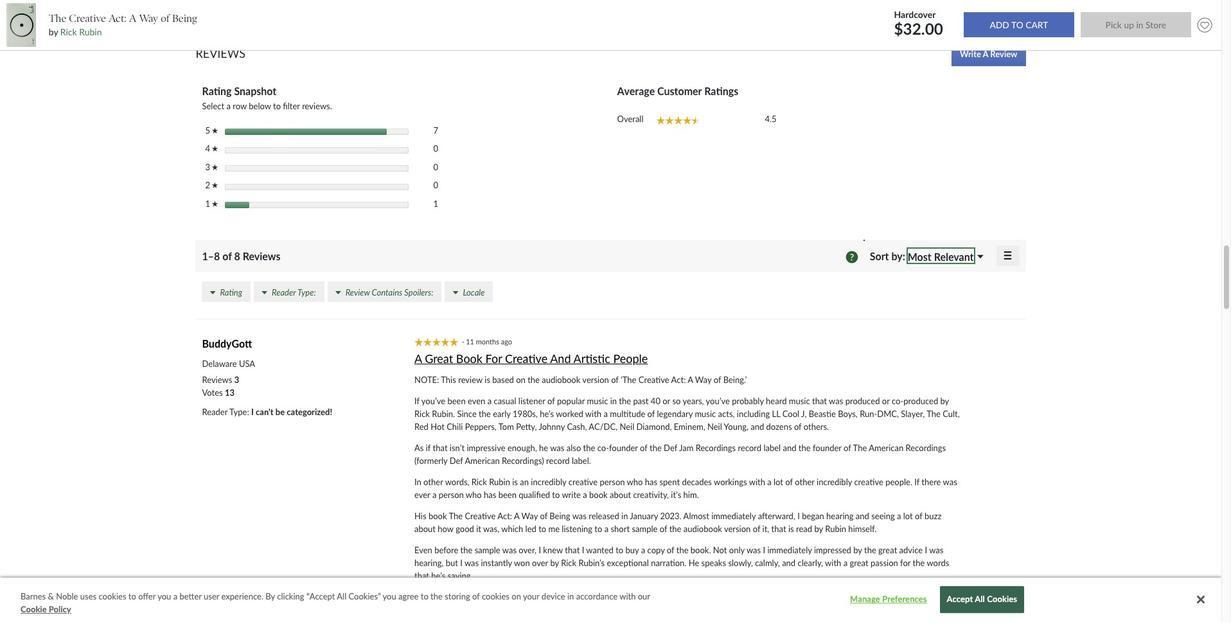 Task type: vqa. For each thing, say whether or not it's contained in the screenshot.
Science Fiction & Fantasy
no



Task type: describe. For each thing, give the bounding box(es) containing it.
0 horizontal spatial audiobook
[[542, 375, 581, 385]]

0 horizontal spatial music
[[587, 396, 608, 406]]

was right only
[[747, 545, 761, 555]]

of inside the even before the sample was over, i knew that i wanted to buy a copy of the book. not only was i immediately impressed by the great advice i was hearing, but i was instantly won over by rick rubin's exceptional narration. he speaks slowly, calmly, and clearly, with a great passion for the words that he's saying.
[[667, 545, 674, 555]]

others. inside "if you've been even a casual listener of popular music in the past 40 or so years, you've probably heard music that was produced or co-produced by rick rubin. since the early 1980s, he's worked with a multitude of legendary music acts, including ll cool j, beastie boys, run-dmc, slayer, the cult, red hot chili peppers, tom petty, johnny cash, ac/dc, neil diamond, eminem, neil young, and dozens of others."
[[804, 421, 829, 432]]

1 creative from the left
[[569, 477, 598, 487]]

the up passion
[[864, 545, 876, 555]]

1 incredibly from the left
[[531, 477, 566, 487]]

rick right see
[[504, 592, 519, 602]]

act: inside his book the creative act: a way of being was released in january 2023. almost immediately afterward, i began hearing and seeing a lot of buzz about how good it was, which led to me listening to a short sample of the audiobook version of it, that is read by rubin himself.
[[498, 511, 512, 521]]

1 neil from the left
[[620, 421, 634, 432]]

if
[[426, 443, 431, 453]]

i right the but
[[460, 558, 463, 568]]

by inside "if you've been even a casual listener of popular music in the past 40 or so years, you've probably heard music that was produced or co-produced by rick rubin. since the early 1980s, he's worked with a multitude of legendary music acts, including ll cool j, beastie boys, run-dmc, slayer, the cult, red hot chili peppers, tom petty, johnny cash, ac/dc, neil diamond, eminem, neil young, and dozens of others."
[[941, 396, 949, 406]]

1 for 1
[[433, 198, 438, 209]]

1 vertical spatial reviews
[[243, 250, 281, 262]]

rubin inside the creative act: a way of being by rick rubin
[[79, 26, 102, 37]]

rick inside the creative act: a way of being by rick rubin
[[60, 26, 77, 37]]

our
[[638, 591, 650, 602]]

it's
[[671, 490, 681, 500]]

noble
[[56, 591, 78, 602]]

acts,
[[718, 409, 735, 419]]

1–8 of 8 reviews alert
[[202, 250, 286, 262]]

1 other from the left
[[424, 477, 443, 487]]

1 vertical spatial type:
[[229, 407, 249, 417]]

to inside rating snapshot select a row below to filter reviews.
[[273, 101, 281, 111]]

policy
[[49, 604, 71, 614]]

buddygott
[[202, 337, 252, 349]]

? button
[[846, 249, 858, 265]]

0 horizontal spatial def
[[450, 455, 463, 466]]

almost
[[684, 511, 709, 521]]

the inside "if you've been even a casual listener of popular music in the past 40 or so years, you've probably heard music that was produced or co-produced by rick rubin. since the early 1980s, he's worked with a multitude of legendary music acts, including ll cool j, beastie boys, run-dmc, slayer, the cult, red hot chili peppers, tom petty, johnny cash, ac/dc, neil diamond, eminem, neil young, and dozens of others."
[[927, 409, 941, 419]]

write
[[960, 49, 981, 59]]

by right books
[[671, 592, 680, 602]]

wanted
[[586, 545, 614, 555]]

1 vertical spatial record
[[546, 455, 570, 466]]

overall
[[617, 114, 644, 124]]

the up 'multitude'
[[619, 396, 631, 406]]

average
[[617, 85, 655, 97]]

1 horizontal spatial who
[[627, 477, 643, 487]]

i right advice
[[925, 545, 927, 555]]

was up the saying.
[[465, 558, 479, 568]]

including
[[737, 409, 770, 419]]

audiobook inside his book the creative act: a way of being was released in january 2023. almost immediately afterward, i began hearing and seeing a lot of buzz about how good it was, which led to me listening to a short sample of the audiobook version of it, that is read by rubin himself.
[[684, 524, 722, 534]]

version inside his book the creative act: a way of being was released in january 2023. almost immediately afterward, i began hearing and seeing a lot of buzz about how good it was, which led to me listening to a short sample of the audiobook version of it, that is read by rubin himself.
[[724, 524, 751, 534]]

but
[[446, 558, 458, 568]]

book inside the in other words, rick rubin is an incredibly creative person who has spent decades workings with a lot of other incredibly creative people. if there was ever a person who has been qualified to write a book about creativity, it's him.
[[589, 490, 608, 500]]

·
[[462, 337, 464, 346]]

was inside as if that isn't impressive enough, he was also the co-founder of the def jam recordings record label and the founder of the american recordings (formerly def american recordings) record label.
[[550, 443, 565, 453]]

clearly,
[[798, 558, 823, 568]]

0 for 2
[[433, 180, 438, 190]]

i inside his book the creative act: a way of being was released in january 2023. almost immediately afterward, i began hearing and seeing a lot of buzz about how good it was, which led to me listening to a short sample of the audiobook version of it, that is read by rubin himself.
[[798, 511, 800, 521]]

by inside his book the creative act: a way of being was released in january 2023. almost immediately afterward, i began hearing and seeing a lot of buzz about how good it was, which led to me listening to a short sample of the audiobook version of it, that is read by rubin himself.
[[815, 524, 823, 534]]

young,
[[724, 421, 749, 432]]

that left good.
[[752, 592, 767, 602]]

0 vertical spatial person
[[600, 477, 625, 487]]

0 vertical spatial def
[[664, 443, 677, 453]]

privacy alert dialog
[[0, 578, 1222, 622]]

cookies"
[[349, 591, 381, 602]]

3 inside delaware usa reviews 3 votes 13
[[234, 375, 239, 385]]

voice
[[723, 592, 742, 602]]

usa
[[239, 358, 255, 369]]

hardcover
[[894, 9, 936, 20]]

2 neil from the left
[[708, 421, 722, 432]]

immediately inside the even before the sample was over, i knew that i wanted to buy a copy of the book. not only was i immediately impressed by the great advice i was hearing, but i was instantly won over by rick rubin's exceptional narration. he speaks slowly, calmly, and clearly, with a great passion for the words that he's saying.
[[768, 545, 812, 555]]

accept all cookies button
[[940, 587, 1024, 613]]

1 or from the left
[[663, 396, 670, 406]]

the down advice
[[913, 558, 925, 568]]

isn't
[[450, 443, 465, 453]]

was up won
[[502, 545, 517, 555]]

0 for 3
[[433, 162, 438, 172]]

2 founder from the left
[[813, 443, 842, 453]]

qualified
[[519, 490, 550, 500]]

2 creative from the left
[[854, 477, 884, 487]]

average customer ratings
[[617, 85, 739, 97]]

a inside the creative act: a way of being by rick rubin
[[129, 12, 136, 24]]

barnes & noble uses cookies to offer you a better user experience. by clicking "accept all cookies" you agree to the storing of cookies on your device in accordance with our cookie policy
[[21, 591, 650, 614]]

a inside barnes & noble uses cookies to offer you a better user experience. by clicking "accept all cookies" you agree to the storing of cookies on your device in accordance with our cookie policy
[[173, 591, 177, 602]]

and inside "if you've been even a casual listener of popular music in the past 40 or so years, you've probably heard music that was produced or co-produced by rick rubin. since the early 1980s, he's worked with a multitude of legendary music acts, including ll cool j, beastie boys, run-dmc, slayer, the cult, red hot chili peppers, tom petty, johnny cash, ac/dc, neil diamond, eminem, neil young, and dozens of others."
[[751, 421, 764, 432]]

listening
[[562, 524, 593, 534]]

1 horizontal spatial also
[[602, 592, 616, 602]]

about inside his book the creative act: a way of being was released in january 2023. almost immediately afterward, i began hearing and seeing a lot of buzz about how good it was, which led to me listening to a short sample of the audiobook version of it, that is read by rubin himself.
[[415, 524, 436, 534]]

1 for 1 ☆
[[205, 198, 212, 209]]

Search topics and reviews text field
[[202, 2, 538, 22]]

1980s,
[[513, 409, 538, 419]]

advice
[[899, 545, 923, 555]]

all inside barnes & noble uses cookies to offer you a better user experience. by clicking "accept all cookies" you agree to the storing of cookies on your device in accordance with our cookie policy
[[337, 591, 347, 602]]

write
[[562, 490, 581, 500]]

0 vertical spatial reviews
[[196, 46, 246, 61]]

rick inside the even before the sample was over, i knew that i wanted to buy a copy of the book. not only was i immediately impressed by the great advice i was hearing, but i was instantly won over by rick rubin's exceptional narration. he speaks slowly, calmly, and clearly, with a great passion for the words that he's saying.
[[561, 558, 577, 568]]

2 horizontal spatial act:
[[671, 375, 686, 385]]

book inside his book the creative act: a way of being was released in january 2023. almost immediately afterward, i began hearing and seeing a lot of buzz about how good it was, which led to me listening to a short sample of the audiobook version of it, that is read by rubin himself.
[[429, 511, 447, 521]]

narration.
[[651, 558, 687, 568]]

sample inside his book the creative act: a way of being was released in january 2023. almost immediately afterward, i began hearing and seeing a lot of buzz about how good it was, which led to me listening to a short sample of the audiobook version of it, that is read by rubin himself.
[[632, 524, 658, 534]]

the left book.
[[677, 545, 689, 555]]

to down released
[[595, 524, 602, 534]]

petty,
[[516, 421, 537, 432]]

2 you've from the left
[[706, 396, 730, 406]]

0 horizontal spatial reader
[[202, 407, 228, 417]]

creative inside the creative act: a way of being by rick rubin
[[69, 12, 106, 24]]

probably
[[732, 396, 764, 406]]

▼ locale
[[453, 287, 485, 298]]

a inside rating snapshot select a row below to filter reviews.
[[227, 101, 231, 111]]

listener
[[519, 396, 545, 406]]

with inside barnes & noble uses cookies to offer you a better user experience. by clicking "accept all cookies" you agree to the storing of cookies on your device in accordance with our cookie policy
[[620, 591, 636, 602]]

of inside barnes & noble uses cookies to offer you a better user experience. by clicking "accept all cookies" you agree to the storing of cookies on your device in accordance with our cookie policy
[[472, 591, 480, 602]]

☆ for 5
[[212, 127, 218, 134]]

lot inside the in other words, rick rubin is an incredibly creative person who has spent decades workings with a lot of other incredibly creative people. if there was ever a person who has been qualified to write a book about creativity, it's him.
[[774, 477, 783, 487]]

the right label
[[799, 443, 811, 453]]

0 horizontal spatial person
[[439, 490, 464, 500]]

1–8 of 8 reviews
[[202, 250, 286, 262]]

based
[[492, 375, 514, 385]]

0 vertical spatial has
[[645, 477, 658, 487]]

it
[[476, 524, 481, 534]]

2 produced from the left
[[904, 396, 938, 406]]

rick inside "if you've been even a casual listener of popular music in the past 40 or so years, you've probably heard music that was produced or co-produced by rick rubin. since the early 1980s, he's worked with a multitude of legendary music acts, including ll cool j, beastie boys, run-dmc, slayer, the cult, red hot chili peppers, tom petty, johnny cash, ac/dc, neil diamond, eminem, neil young, and dozens of others."
[[415, 409, 430, 419]]

by inside the creative act: a way of being by rick rubin
[[49, 26, 58, 37]]

instantly
[[481, 558, 512, 568]]

read
[[796, 524, 812, 534]]

the inside his book the creative act: a way of being was released in january 2023. almost immediately afterward, i began hearing and seeing a lot of buzz about how good it was, which led to me listening to a short sample of the audiobook version of it, that is read by rubin himself.
[[449, 511, 463, 521]]

2 incredibly from the left
[[817, 477, 852, 487]]

1 vertical spatial who
[[466, 490, 482, 500]]

i up rubin's on the bottom
[[582, 545, 584, 555]]

experience.
[[221, 591, 263, 602]]

been inside "if you've been even a casual listener of popular music in the past 40 or so years, you've probably heard music that was produced or co-produced by rick rubin. since the early 1980s, he's worked with a multitude of legendary music acts, including ll cool j, beastie boys, run-dmc, slayer, the cult, red hot chili peppers, tom petty, johnny cash, ac/dc, neil diamond, eminem, neil young, and dozens of others."
[[448, 396, 466, 406]]

with inside "if you've been even a casual listener of popular music in the past 40 or so years, you've probably heard music that was produced or co-produced by rick rubin. since the early 1980s, he's worked with a multitude of legendary music acts, including ll cool j, beastie boys, run-dmc, slayer, the cult, red hot chili peppers, tom petty, johnny cash, ac/dc, neil diamond, eminem, neil young, and dozens of others."
[[585, 409, 602, 419]]

enough,
[[508, 443, 537, 453]]

to left offer
[[128, 591, 136, 602]]

your
[[523, 591, 540, 602]]

user
[[204, 591, 219, 602]]

heard
[[766, 396, 787, 406]]

jam
[[679, 443, 694, 453]]

words
[[927, 558, 949, 568]]

0 vertical spatial version
[[582, 375, 609, 385]]

in inside barnes & noble uses cookies to offer you a better user experience. by clicking "accept all cookies" you agree to the storing of cookies on your device in accordance with our cookie policy
[[567, 591, 574, 602]]

all inside button
[[975, 594, 985, 605]]

with inside the even before the sample was over, i knew that i wanted to buy a copy of the book. not only was i immediately impressed by the great advice i was hearing, but i was instantly won over by rick rubin's exceptional narration. he speaks slowly, calmly, and clearly, with a great passion for the words that he's saying.
[[825, 558, 841, 568]]

barnes
[[21, 591, 46, 602]]

preferences
[[883, 594, 927, 605]]

if inside "if you've been even a casual listener of popular music in the past 40 or so years, you've probably heard music that was produced or co-produced by rick rubin. since the early 1980s, he's worked with a multitude of legendary music acts, including ll cool j, beastie boys, run-dmc, slayer, the cult, red hot chili peppers, tom petty, johnny cash, ac/dc, neil diamond, eminem, neil young, and dozens of others."
[[415, 396, 419, 406]]

▼ inside sort by: most relevant ▼
[[978, 254, 984, 260]]

4
[[205, 144, 212, 154]]

write a review
[[960, 49, 1018, 59]]

0 vertical spatial on
[[516, 375, 526, 385]]

11
[[466, 337, 474, 346]]

?
[[846, 251, 858, 263]]

the inside the creative act: a way of being by rick rubin
[[49, 12, 66, 24]]

≡ button
[[996, 246, 1020, 266]]

&
[[48, 591, 54, 602]]

co- inside as if that isn't impressive enough, he was also the co-founder of the def jam recordings record label and the founder of the american recordings (formerly def american recordings) record label.
[[597, 443, 609, 453]]

0 vertical spatial record
[[738, 443, 762, 453]]

an
[[520, 477, 529, 487]]

the down a great book for creative and artistic people
[[528, 375, 540, 385]]

and inside his book the creative act: a way of being was released in january 2023. almost immediately afterward, i began hearing and seeing a lot of buzz about how good it was, which led to me listening to a short sample of the audiobook version of it, that is read by rubin himself.
[[856, 511, 869, 521]]

act: inside the creative act: a way of being by rick rubin
[[109, 12, 126, 24]]

2 horizontal spatial music
[[789, 396, 810, 406]]

3 ☆
[[205, 162, 218, 172]]

categorized!
[[287, 407, 332, 417]]

book
[[456, 352, 483, 366]]

1 horizontal spatial type:
[[298, 287, 316, 298]]

being inside the creative act: a way of being by rick rubin
[[172, 12, 198, 24]]

diamond,
[[637, 421, 672, 432]]

the right before
[[461, 545, 473, 555]]

▼ for review
[[335, 290, 341, 296]]

on inside barnes & noble uses cookies to offer you a better user experience. by clicking "accept all cookies" you agree to the storing of cookies on your device in accordance with our cookie policy
[[512, 591, 521, 602]]

'the
[[621, 375, 637, 385]]

1 vertical spatial rating
[[220, 287, 242, 298]]

in
[[415, 477, 421, 487]]

by down knew at the left of page
[[550, 558, 559, 568]]

hearing
[[827, 511, 854, 521]]

eminem,
[[674, 421, 705, 432]]

the inside as if that isn't impressive enough, he was also the co-founder of the def jam recordings record label and the founder of the american recordings (formerly def american recordings) record label.
[[853, 443, 867, 453]]

recordings)
[[502, 455, 544, 466]]

is left based
[[485, 375, 490, 385]]

2
[[205, 180, 212, 190]]

the up label.
[[583, 443, 595, 453]]

manage
[[850, 594, 880, 605]]

2 horizontal spatial way
[[695, 375, 712, 385]]

since
[[457, 409, 477, 419]]

manage preferences
[[850, 594, 927, 605]]

select
[[202, 101, 224, 111]]

began
[[802, 511, 824, 521]]

note: this review is based on the audiobook version of 'the creative act: a way of being.'
[[415, 375, 747, 385]]

0 horizontal spatial great
[[850, 558, 869, 568]]

1 horizontal spatial his
[[709, 592, 721, 602]]

2 you from the left
[[383, 591, 396, 602]]

how
[[438, 524, 454, 534]]

2023.
[[660, 511, 682, 521]]

1 vertical spatial has
[[484, 490, 496, 500]]

is inside the in other words, rick rubin is an incredibly creative person who has spent decades workings with a lot of other incredibly creative people. if there was ever a person who has been qualified to write a book about creativity, it's him.
[[512, 477, 518, 487]]

review
[[346, 287, 370, 298]]

been inside the in other words, rick rubin is an incredibly creative person who has spent decades workings with a lot of other incredibly creative people. if there was ever a person who has been qualified to write a book about creativity, it's him.
[[498, 490, 517, 500]]

contains
[[372, 287, 402, 298]]

sort by: most relevant ▼
[[870, 250, 984, 263]]

sample inside the even before the sample was over, i knew that i wanted to buy a copy of the book. not only was i immediately impressed by the great advice i was hearing, but i was instantly won over by rick rubin's exceptional narration. he speaks slowly, calmly, and clearly, with a great passion for the words that he's saying.
[[475, 545, 500, 555]]

0 vertical spatial great
[[879, 545, 897, 555]]

0 vertical spatial reader
[[272, 287, 296, 298]]

to right agree at the bottom left of the page
[[421, 591, 429, 602]]

with inside the in other words, rick rubin is an incredibly creative person who has spent decades workings with a lot of other incredibly creative people. if there was ever a person who has been qualified to write a book about creativity, it's him.
[[749, 477, 765, 487]]

ll
[[772, 409, 780, 419]]

row
[[233, 101, 247, 111]]

rubin inside his book the creative act: a way of being was released in january 2023. almost immediately afterward, i began hearing and seeing a lot of buzz about how good it was, which led to me listening to a short sample of the audiobook version of it, that is read by rubin himself.
[[825, 524, 846, 534]]

1 horizontal spatial music
[[695, 409, 716, 419]]

relevant
[[934, 250, 974, 263]]

the creative act: a way of being by rick rubin
[[49, 12, 198, 37]]



Task type: locate. For each thing, give the bounding box(es) containing it.
neil down 'multitude'
[[620, 421, 634, 432]]

exceptional
[[607, 558, 649, 568]]

None submit
[[964, 13, 1075, 38], [1081, 13, 1191, 38], [964, 13, 1075, 38], [1081, 13, 1191, 38]]

▼ inside ▼ review contains spoilers:
[[335, 290, 341, 296]]

in up short at bottom
[[621, 511, 628, 521]]

1 founder from the left
[[609, 443, 638, 453]]

1 vertical spatial sample
[[475, 545, 500, 555]]

he
[[689, 558, 699, 568]]

and right label
[[783, 443, 797, 453]]

was inside "if you've been even a casual listener of popular music in the past 40 or so years, you've probably heard music that was produced or co-produced by rick rubin. since the early 1980s, he's worked with a multitude of legendary music acts, including ll cool j, beastie boys, run-dmc, slayer, the cult, red hot chili peppers, tom petty, johnny cash, ac/dc, neil diamond, eminem, neil young, and dozens of others."
[[829, 396, 843, 406]]

clicking
[[277, 591, 304, 602]]

the left i'd at the bottom left of the page
[[431, 591, 443, 602]]

that down hearing,
[[415, 571, 429, 581]]

list containing reviews
[[202, 373, 239, 399]]

on right based
[[516, 375, 526, 385]]

has up was,
[[484, 490, 496, 500]]

and inside as if that isn't impressive enough, he was also the co-founder of the def jam recordings record label and the founder of the american recordings (formerly def american recordings) record label.
[[783, 443, 797, 453]]

the left cult,
[[927, 409, 941, 419]]

▼ inside ▼ rating
[[210, 290, 216, 296]]

great up passion
[[879, 545, 897, 555]]

type:
[[298, 287, 316, 298], [229, 407, 249, 417]]

0 vertical spatial review
[[991, 49, 1018, 59]]

▼ inside ▼ locale
[[453, 290, 459, 296]]

"accept
[[306, 591, 335, 602]]

he's
[[540, 409, 554, 419], [431, 571, 446, 581]]

he's up johnny
[[540, 409, 554, 419]]

great
[[879, 545, 897, 555], [850, 558, 869, 568]]

reader
[[272, 287, 296, 298], [202, 407, 228, 417]]

with up ac/dc, on the bottom
[[585, 409, 602, 419]]

to left write
[[552, 490, 560, 500]]

rubin inside the in other words, rick rubin is an incredibly creative person who has spent decades workings with a lot of other incredibly creative people. if there was ever a person who has been qualified to write a book about creativity, it's him.
[[489, 477, 510, 487]]

storing
[[445, 591, 470, 602]]

rating down the 8
[[220, 287, 242, 298]]

3 down 4
[[205, 162, 212, 172]]

3 up 13
[[234, 375, 239, 385]]

book up released
[[589, 490, 608, 500]]

0 horizontal spatial record
[[546, 455, 570, 466]]

you've up acts,
[[706, 396, 730, 406]]

rating inside rating snapshot select a row below to filter reviews.
[[202, 85, 232, 97]]

i up calmly,
[[763, 545, 766, 555]]

2 vertical spatial 0
[[433, 180, 438, 190]]

hearing,
[[415, 558, 444, 568]]

reader type: i can't be categorized!
[[202, 407, 332, 417]]

0 horizontal spatial neil
[[620, 421, 634, 432]]

and
[[550, 352, 571, 366], [751, 421, 764, 432], [783, 443, 797, 453], [856, 511, 869, 521], [782, 558, 796, 568], [586, 592, 600, 602]]

1 vertical spatial his
[[709, 592, 721, 602]]

he's inside "if you've been even a casual listener of popular music in the past 40 or so years, you've probably heard music that was produced or co-produced by rick rubin. since the early 1980s, he's worked with a multitude of legendary music acts, including ll cool j, beastie boys, run-dmc, slayer, the cult, red hot chili peppers, tom petty, johnny cash, ac/dc, neil diamond, eminem, neil young, and dozens of others."
[[540, 409, 554, 419]]

of
[[161, 12, 170, 24], [222, 250, 232, 262], [611, 375, 619, 385], [714, 375, 721, 385], [548, 396, 555, 406], [648, 409, 655, 419], [794, 421, 802, 432], [640, 443, 648, 453], [844, 443, 851, 453], [786, 477, 793, 487], [540, 511, 548, 521], [915, 511, 923, 521], [660, 524, 667, 534], [753, 524, 760, 534], [667, 545, 674, 555], [472, 591, 480, 602]]

in inside "if you've been even a casual listener of popular music in the past 40 or so years, you've probably heard music that was produced or co-produced by rick rubin. since the early 1980s, he's worked with a multitude of legendary music acts, including ll cool j, beastie boys, run-dmc, slayer, the cult, red hot chili peppers, tom petty, johnny cash, ac/dc, neil diamond, eminem, neil young, and dozens of others."
[[610, 396, 617, 406]]

1 horizontal spatial been
[[498, 490, 517, 500]]

2 ☆ from the top
[[212, 145, 218, 152]]

version
[[582, 375, 609, 385], [724, 524, 751, 534]]

reviews inside delaware usa reviews 3 votes 13
[[202, 375, 232, 385]]

tom
[[499, 421, 514, 432]]

0 horizontal spatial for
[[486, 352, 502, 366]]

2 or from the left
[[882, 396, 890, 406]]

in other words, rick rubin is an incredibly creative person who has spent decades workings with a lot of other incredibly creative people. if there was ever a person who has been qualified to write a book about creativity, it's him.
[[415, 477, 957, 500]]

passion
[[871, 558, 898, 568]]

and right out
[[586, 592, 600, 602]]

cookies
[[99, 591, 126, 602], [482, 591, 510, 602]]

(formerly
[[415, 455, 448, 466]]

1 horizontal spatial neil
[[708, 421, 722, 432]]

for down · 11 months ago
[[486, 352, 502, 366]]

way inside his book the creative act: a way of being was released in january 2023. almost immediately afterward, i began hearing and seeing a lot of buzz about how good it was, which led to me listening to a short sample of the audiobook version of it, that is read by rubin himself.
[[522, 511, 538, 521]]

0 vertical spatial american
[[869, 443, 904, 453]]

1 vertical spatial def
[[450, 455, 463, 466]]

1 horizontal spatial audiobook
[[684, 524, 722, 534]]

1 vertical spatial he's
[[431, 571, 446, 581]]

record down he
[[546, 455, 570, 466]]

and right calmly,
[[782, 558, 796, 568]]

lot inside his book the creative act: a way of being was released in january 2023. almost immediately afterward, i began hearing and seeing a lot of buzz about how good it was, which led to me listening to a short sample of the audiobook version of it, that is read by rubin himself.
[[903, 511, 913, 521]]

afterward,
[[758, 511, 796, 521]]

0 horizontal spatial american
[[465, 455, 500, 466]]

i right over,
[[539, 545, 541, 555]]

the creative act: a way of being image
[[6, 3, 36, 47]]

1 vertical spatial audiobook
[[684, 524, 722, 534]]

☆ inside 4 ☆
[[212, 145, 218, 152]]

▼
[[978, 254, 984, 260], [210, 290, 216, 296], [262, 290, 268, 296], [335, 290, 341, 296], [453, 290, 459, 296]]

it,
[[763, 524, 769, 534]]

dozens
[[766, 421, 792, 432]]

past
[[633, 396, 649, 406]]

▼ right ▼ rating
[[262, 290, 268, 296]]

0 horizontal spatial type:
[[229, 407, 249, 417]]

1 horizontal spatial co-
[[892, 396, 904, 406]]

reviews right the 8
[[243, 250, 281, 262]]

1 vertical spatial review
[[458, 375, 483, 385]]

0 horizontal spatial you've
[[421, 396, 445, 406]]

the up peppers,
[[479, 409, 491, 419]]

0 horizontal spatial cookies
[[99, 591, 126, 602]]

early
[[493, 409, 511, 419]]

agree
[[398, 591, 419, 602]]

for
[[486, 352, 502, 366], [900, 558, 911, 568]]

he's down hearing,
[[431, 571, 446, 581]]

1 horizontal spatial lot
[[903, 511, 913, 521]]

by
[[266, 591, 275, 602]]

2 other from the left
[[795, 477, 815, 487]]

1 horizontal spatial if
[[915, 477, 920, 487]]

and up note: this review is based on the audiobook version of 'the creative act: a way of being.' at the bottom
[[550, 352, 571, 366]]

for inside the even before the sample was over, i knew that i wanted to buy a copy of the book. not only was i immediately impressed by the great advice i was hearing, but i was instantly won over by rick rubin's exceptional narration. he speaks slowly, calmly, and clearly, with a great passion for the words that he's saying.
[[900, 558, 911, 568]]

that right knew at the left of page
[[565, 545, 580, 555]]

rick right words,
[[472, 477, 487, 487]]

☆ for 3
[[212, 164, 218, 170]]

i left can't
[[251, 407, 254, 417]]

1 horizontal spatial version
[[724, 524, 751, 534]]

impressive
[[467, 443, 506, 453]]

1 horizontal spatial has
[[645, 477, 658, 487]]

0 horizontal spatial 1
[[205, 198, 212, 209]]

that up beastie
[[812, 396, 827, 406]]

0 horizontal spatial or
[[663, 396, 670, 406]]

red
[[415, 421, 429, 432]]

reader down 1–8 of 8 reviews alert
[[272, 287, 296, 298]]

if inside the in other words, rick rubin is an incredibly creative person who has spent decades workings with a lot of other incredibly creative people. if there was ever a person who has been qualified to write a book about creativity, it's him.
[[915, 477, 920, 487]]

0 vertical spatial way
[[139, 12, 158, 24]]

himself.
[[849, 524, 877, 534]]

1 vertical spatial others.
[[682, 592, 707, 602]]

people.
[[886, 477, 913, 487]]

below
[[249, 101, 271, 111]]

lot
[[774, 477, 783, 487], [903, 511, 913, 521]]

person down words,
[[439, 490, 464, 500]]

cookies right love
[[482, 591, 510, 602]]

1 horizontal spatial cookies
[[482, 591, 510, 602]]

was inside the in other words, rick rubin is an incredibly creative person who has spent decades workings with a lot of other incredibly creative people. if there was ever a person who has been qualified to write a book about creativity, it's him.
[[943, 477, 957, 487]]

the down run-
[[853, 443, 867, 453]]

to left see
[[479, 592, 487, 602]]

1 vertical spatial book
[[429, 511, 447, 521]]

☆☆☆☆☆
[[656, 116, 701, 125], [656, 116, 701, 125], [415, 338, 459, 347], [415, 338, 459, 347]]

to left buy
[[616, 545, 624, 555]]

i'd
[[451, 592, 460, 602]]

that inside "if you've been even a casual listener of popular music in the past 40 or so years, you've probably heard music that was produced or co-produced by rick rubin. since the early 1980s, he's worked with a multitude of legendary music acts, including ll cool j, beastie boys, run-dmc, slayer, the cult, red hot chili peppers, tom petty, johnny cash, ac/dc, neil diamond, eminem, neil young, and dozens of others."
[[812, 396, 827, 406]]

1 0 from the top
[[433, 144, 438, 154]]

▼ for reader
[[262, 290, 268, 296]]

with left "our"
[[620, 591, 636, 602]]

1 horizontal spatial 1
[[433, 198, 438, 209]]

0 vertical spatial type:
[[298, 287, 316, 298]]

to inside the even before the sample was over, i knew that i wanted to buy a copy of the book. not only was i immediately impressed by the great advice i was hearing, but i was instantly won over by rick rubin's exceptional narration. he speaks slowly, calmly, and clearly, with a great passion for the words that he's saying.
[[616, 545, 624, 555]]

0 vertical spatial act:
[[109, 12, 126, 24]]

☆ inside 2 ☆
[[212, 182, 218, 189]]

chili
[[447, 421, 463, 432]]

0 horizontal spatial also
[[567, 443, 581, 453]]

1 horizontal spatial he's
[[540, 409, 554, 419]]

out
[[572, 592, 584, 602]]

1 you've from the left
[[421, 396, 445, 406]]

1 horizontal spatial american
[[869, 443, 904, 453]]

0 horizontal spatial book
[[429, 511, 447, 521]]

before
[[435, 545, 458, 555]]

other
[[424, 477, 443, 487], [795, 477, 815, 487]]

i
[[251, 407, 254, 417], [798, 511, 800, 521], [539, 545, 541, 555], [582, 545, 584, 555], [763, 545, 766, 555], [925, 545, 927, 555], [460, 558, 463, 568]]

1 horizontal spatial for
[[900, 558, 911, 568]]

1 horizontal spatial def
[[664, 443, 677, 453]]

snapshot
[[234, 85, 277, 97]]

creative up the rick rubin link
[[69, 12, 106, 24]]

was,
[[483, 524, 499, 534]]

0 vertical spatial others.
[[804, 421, 829, 432]]

version down artistic
[[582, 375, 609, 385]]

rating snapshot select a row below to filter reviews.
[[202, 85, 332, 111]]

johnny
[[539, 421, 565, 432]]

review inside button
[[991, 49, 1018, 59]]

better
[[180, 591, 202, 602]]

0 horizontal spatial version
[[582, 375, 609, 385]]

1 vertical spatial way
[[695, 375, 712, 385]]

the inside his book the creative act: a way of being was released in january 2023. almost immediately afterward, i began hearing and seeing a lot of buzz about how good it was, which led to me listening to a short sample of the audiobook version of it, that is read by rubin himself.
[[669, 524, 682, 534]]

0 horizontal spatial all
[[337, 591, 347, 602]]

music down the years,
[[695, 409, 716, 419]]

1 horizontal spatial founder
[[813, 443, 842, 453]]

american down "impressive"
[[465, 455, 500, 466]]

by down himself. on the bottom of page
[[854, 545, 862, 555]]

1 cookies from the left
[[99, 591, 126, 602]]

won
[[514, 558, 530, 568]]

☆ down 4 ☆
[[212, 164, 218, 170]]

1 vertical spatial being
[[550, 511, 570, 521]]

of inside the in other words, rick rubin is an incredibly creative person who has spent decades workings with a lot of other incredibly creative people. if there was ever a person who has been qualified to write a book about creativity, it's him.
[[786, 477, 793, 487]]

that inside his book the creative act: a way of being was released in january 2023. almost immediately afterward, i began hearing and seeing a lot of buzz about how good it was, which led to me listening to a short sample of the audiobook version of it, that is read by rubin himself.
[[772, 524, 786, 534]]

▼ inside ▼ reader type:
[[262, 290, 268, 296]]

add to wishlist image
[[1195, 15, 1215, 35]]

1 horizontal spatial being
[[550, 511, 570, 521]]

by down began
[[815, 524, 823, 534]]

▼ down 1–8
[[210, 290, 216, 296]]

1 vertical spatial great
[[850, 558, 869, 568]]

who down words,
[[466, 490, 482, 500]]

and inside the even before the sample was over, i knew that i wanted to buy a copy of the book. not only was i immediately impressed by the great advice i was hearing, but i was instantly won over by rick rubin's exceptional narration. he speaks slowly, calmly, and clearly, with a great passion for the words that he's saying.
[[782, 558, 796, 568]]

a inside button
[[983, 49, 989, 59]]

you've up rubin.
[[421, 396, 445, 406]]

person up released
[[600, 477, 625, 487]]

1 ☆ from the top
[[212, 127, 218, 134]]

1 horizontal spatial other
[[795, 477, 815, 487]]

creative up 40 on the bottom right of page
[[639, 375, 669, 385]]

2 cookies from the left
[[482, 591, 510, 602]]

0 vertical spatial being
[[172, 12, 198, 24]]

1 vertical spatial person
[[439, 490, 464, 500]]

0 for 4
[[433, 144, 438, 154]]

in inside his book the creative act: a way of being was released in january 2023. almost immediately afterward, i began hearing and seeing a lot of buzz about how good it was, which led to me listening to a short sample of the audiobook version of it, that is read by rubin himself.
[[621, 511, 628, 521]]

▼ left review
[[335, 290, 341, 296]]

good.
[[769, 592, 790, 602]]

who up creativity,
[[627, 477, 643, 487]]

in up 'multitude'
[[610, 396, 617, 406]]

0 vertical spatial book
[[589, 490, 608, 500]]

· 11 months ago
[[462, 337, 516, 346]]

label.
[[572, 455, 591, 466]]

if left there
[[915, 477, 920, 487]]

0 horizontal spatial been
[[448, 396, 466, 406]]

▼ for rating
[[210, 290, 216, 296]]

filter
[[283, 101, 300, 111]]

is inside his book the creative act: a way of being was released in january 2023. almost immediately afterward, i began hearing and seeing a lot of buzz about how good it was, which led to me listening to a short sample of the audiobook version of it, that is read by rubin himself.
[[789, 524, 794, 534]]

by up cult,
[[941, 396, 949, 406]]

immediately inside his book the creative act: a way of being was released in january 2023. almost immediately afterward, i began hearing and seeing a lot of buzz about how good it was, which led to me listening to a short sample of the audiobook version of it, that is read by rubin himself.
[[712, 511, 756, 521]]

his left the voice
[[709, 592, 721, 602]]

only
[[729, 545, 745, 555]]

1 horizontal spatial act:
[[498, 511, 512, 521]]

being inside his book the creative act: a way of being was released in january 2023. almost immediately afterward, i began hearing and seeing a lot of buzz about how good it was, which led to me listening to a short sample of the audiobook version of it, that is read by rubin himself.
[[550, 511, 570, 521]]

cult,
[[943, 409, 960, 419]]

review for this
[[458, 375, 483, 385]]

produced up slayer,
[[904, 396, 938, 406]]

popular
[[557, 396, 585, 406]]

co- inside "if you've been even a casual listener of popular music in the past 40 or so years, you've probably heard music that was produced or co-produced by rick rubin. since the early 1980s, he's worked with a multitude of legendary music acts, including ll cool j, beastie boys, run-dmc, slayer, the cult, red hot chili peppers, tom petty, johnny cash, ac/dc, neil diamond, eminem, neil young, and dozens of others."
[[892, 396, 904, 406]]

0 horizontal spatial if
[[415, 396, 419, 406]]

0 horizontal spatial other
[[424, 477, 443, 487]]

sample down january
[[632, 524, 658, 534]]

8
[[234, 250, 240, 262]]

neil down acts,
[[708, 421, 722, 432]]

0 horizontal spatial others.
[[682, 592, 707, 602]]

the inside barnes & noble uses cookies to offer you a better user experience. by clicking "accept all cookies" you agree to the storing of cookies on your device in accordance with our cookie policy
[[431, 591, 443, 602]]

0 horizontal spatial co-
[[597, 443, 609, 453]]

0 vertical spatial he's
[[540, 409, 554, 419]]

his inside his book the creative act: a way of being was released in january 2023. almost immediately afterward, i began hearing and seeing a lot of buzz about how good it was, which led to me listening to a short sample of the audiobook version of it, that is read by rubin himself.
[[415, 511, 426, 521]]

1 recordings from the left
[[696, 443, 736, 453]]

all right '"accept'
[[337, 591, 347, 602]]

all
[[337, 591, 347, 602], [975, 594, 985, 605]]

co- up dmc,
[[892, 396, 904, 406]]

☆ inside the 3 ☆
[[212, 164, 218, 170]]

☆ up 4 ☆
[[212, 127, 218, 134]]

j,
[[801, 409, 807, 419]]

1 1 from the left
[[205, 198, 212, 209]]

founder
[[609, 443, 638, 453], [813, 443, 842, 453]]

impressed
[[814, 545, 851, 555]]

▼ for locale
[[453, 290, 459, 296]]

1 produced from the left
[[846, 396, 880, 406]]

0 horizontal spatial in
[[567, 591, 574, 602]]

rick inside the in other words, rick rubin is an incredibly creative person who has spent decades workings with a lot of other incredibly creative people. if there was ever a person who has been qualified to write a book about creativity, it's him.
[[472, 477, 487, 487]]

that inside as if that isn't impressive enough, he was also the co-founder of the def jam recordings record label and the founder of the american recordings (formerly def american recordings) record label.
[[433, 443, 448, 453]]

beastie
[[809, 409, 836, 419]]

seeing
[[872, 511, 895, 521]]

a inside his book the creative act: a way of being was released in january 2023. almost immediately afterward, i began hearing and seeing a lot of buzz about how good it was, which led to me listening to a short sample of the audiobook version of it, that is read by rubin himself.
[[514, 511, 520, 521]]

about inside the in other words, rick rubin is an incredibly creative person who has spent decades workings with a lot of other incredibly creative people. if there was ever a person who has been qualified to write a book about creativity, it's him.
[[610, 490, 631, 500]]

he's inside the even before the sample was over, i knew that i wanted to buy a copy of the book. not only was i immediately impressed by the great advice i was hearing, but i was instantly won over by rick rubin's exceptional narration. he speaks slowly, calmly, and clearly, with a great passion for the words that he's saying.
[[431, 571, 446, 581]]

0 vertical spatial about
[[610, 490, 631, 500]]

1 vertical spatial reader
[[202, 407, 228, 417]]

1 you from the left
[[158, 591, 171, 602]]

0 vertical spatial in
[[610, 396, 617, 406]]

on left the your
[[512, 591, 521, 602]]

0 horizontal spatial produced
[[846, 396, 880, 406]]

of inside the creative act: a way of being by rick rubin
[[161, 12, 170, 24]]

has up creativity,
[[645, 477, 658, 487]]

1 horizontal spatial incredibly
[[817, 477, 852, 487]]

calmly,
[[755, 558, 780, 568]]

other right in
[[424, 477, 443, 487]]

0 vertical spatial if
[[415, 396, 419, 406]]

1 vertical spatial about
[[415, 524, 436, 534]]

books
[[647, 592, 669, 602]]

the down 2023.
[[669, 524, 682, 534]]

that right it,
[[772, 524, 786, 534]]

5 ☆
[[205, 125, 218, 136]]

audiobook down almost
[[684, 524, 722, 534]]

0 horizontal spatial review
[[458, 375, 483, 385]]

to right led
[[539, 524, 546, 534]]

0 vertical spatial who
[[627, 477, 643, 487]]

be
[[276, 407, 285, 417]]

☆ for 4
[[212, 145, 218, 152]]

3 0 from the top
[[433, 180, 438, 190]]

0 horizontal spatial recordings
[[696, 443, 736, 453]]

1 horizontal spatial you
[[383, 591, 396, 602]]

by left the rick rubin link
[[49, 26, 58, 37]]

0 horizontal spatial you
[[158, 591, 171, 602]]

me
[[548, 524, 560, 534]]

review right write
[[991, 49, 1018, 59]]

there
[[922, 477, 941, 487]]

☆ for 1
[[212, 200, 218, 207]]

2 0 from the top
[[433, 162, 438, 172]]

0 horizontal spatial founder
[[609, 443, 638, 453]]

1 vertical spatial been
[[498, 490, 517, 500]]

1 vertical spatial american
[[465, 455, 500, 466]]

creative down ago
[[505, 352, 548, 366]]

2 vertical spatial act:
[[498, 511, 512, 521]]

his book the creative act: a way of being was released in january 2023. almost immediately afterward, i began hearing and seeing a lot of buzz about how good it was, which led to me listening to a short sample of the audiobook version of it, that is read by rubin himself.
[[415, 511, 942, 534]]

and down including
[[751, 421, 764, 432]]

boys,
[[838, 409, 858, 419]]

has
[[645, 477, 658, 487], [484, 490, 496, 500]]

☆ for 2
[[212, 182, 218, 189]]

a
[[129, 12, 136, 24], [415, 352, 422, 366], [688, 375, 693, 385], [514, 511, 520, 521]]

list
[[202, 373, 239, 399]]

being.'
[[723, 375, 747, 385]]

0 horizontal spatial incredibly
[[531, 477, 566, 487]]

3
[[205, 162, 212, 172], [234, 375, 239, 385]]

i up read
[[798, 511, 800, 521]]

about left how on the left of page
[[415, 524, 436, 534]]

note:
[[415, 375, 439, 385]]

rick up red on the left of the page
[[415, 409, 430, 419]]

0 horizontal spatial creative
[[569, 477, 598, 487]]

recordings up there
[[906, 443, 946, 453]]

0 horizontal spatial immediately
[[712, 511, 756, 521]]

7
[[433, 125, 438, 136]]

by:
[[892, 250, 905, 262]]

device
[[542, 591, 565, 602]]

2 recordings from the left
[[906, 443, 946, 453]]

0 vertical spatial co-
[[892, 396, 904, 406]]

about up released
[[610, 490, 631, 500]]

0 vertical spatial his
[[415, 511, 426, 521]]

was inside his book the creative act: a way of being was released in january 2023. almost immediately afterward, i began hearing and seeing a lot of buzz about how good it was, which led to me listening to a short sample of the audiobook version of it, that is read by rubin himself.
[[572, 511, 587, 521]]

3 ☆ from the top
[[212, 164, 218, 170]]

0 vertical spatial lot
[[774, 477, 783, 487]]

2 1 from the left
[[433, 198, 438, 209]]

sample up instantly
[[475, 545, 500, 555]]

label
[[764, 443, 781, 453]]

2 horizontal spatial in
[[621, 511, 628, 521]]

also inside as if that isn't impressive enough, he was also the co-founder of the def jam recordings record label and the founder of the american recordings (formerly def american recordings) record label.
[[567, 443, 581, 453]]

☆ inside '1 ☆'
[[212, 200, 218, 207]]

to inside the in other words, rick rubin is an incredibly creative person who has spent decades workings with a lot of other incredibly creative people. if there was ever a person who has been qualified to write a book about creativity, it's him.
[[552, 490, 560, 500]]

the up good
[[449, 511, 463, 521]]

☆ inside the "5 ☆"
[[212, 127, 218, 134]]

way inside the creative act: a way of being by rick rubin
[[139, 12, 158, 24]]

book up how on the left of page
[[429, 511, 447, 521]]

immediately down 'workings'
[[712, 511, 756, 521]]

legendary
[[657, 409, 693, 419]]

also up label.
[[567, 443, 581, 453]]

☆ down the "5 ☆"
[[212, 145, 218, 152]]

0 vertical spatial 3
[[205, 162, 212, 172]]

4 ☆ from the top
[[212, 182, 218, 189]]

creative inside his book the creative act: a way of being was released in january 2023. almost immediately afterward, i began hearing and seeing a lot of buzz about how good it was, which led to me listening to a short sample of the audiobook version of it, that is read by rubin himself.
[[465, 511, 496, 521]]

1 vertical spatial also
[[602, 592, 616, 602]]

review for a
[[991, 49, 1018, 59]]

was up words
[[929, 545, 944, 555]]

love
[[462, 592, 477, 602]]

buddygott button
[[202, 337, 252, 349]]

founder down ac/dc, on the bottom
[[609, 443, 638, 453]]

his down ever
[[415, 511, 426, 521]]

is left read
[[789, 524, 794, 534]]

january
[[630, 511, 658, 521]]

0 vertical spatial immediately
[[712, 511, 756, 521]]

the down diamond,
[[650, 443, 662, 453]]

reader down votes
[[202, 407, 228, 417]]

1 vertical spatial if
[[915, 477, 920, 487]]

0 horizontal spatial 3
[[205, 162, 212, 172]]

hardcover $32.00
[[894, 9, 947, 38]]

is right the voice
[[745, 592, 750, 602]]

Search topics and reviews search region search field
[[196, 0, 611, 28]]

0 vertical spatial 0
[[433, 144, 438, 154]]

rick right the creative act: a way of being image
[[60, 26, 77, 37]]

act:
[[109, 12, 126, 24], [671, 375, 686, 385], [498, 511, 512, 521]]

creativity,
[[633, 490, 669, 500]]

≡
[[1004, 247, 1013, 264]]

5 ☆ from the top
[[212, 200, 218, 207]]



